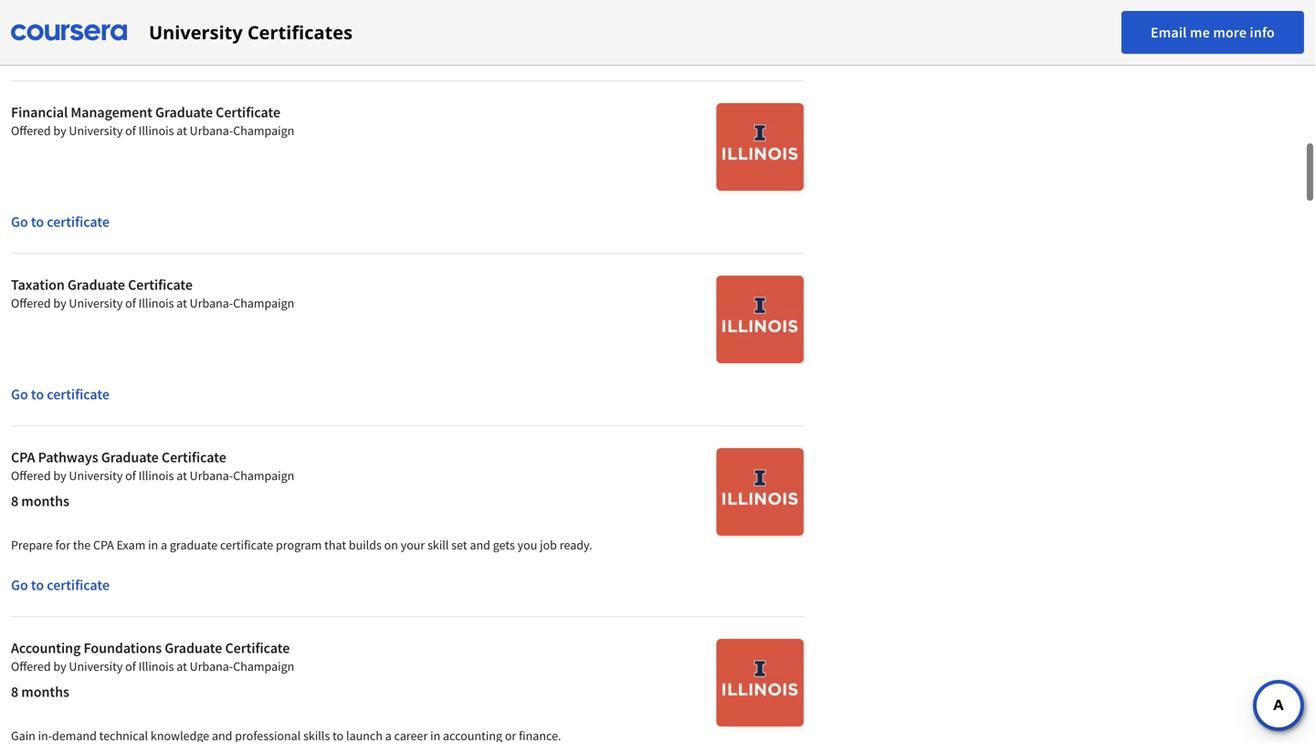 Task type: describe. For each thing, give the bounding box(es) containing it.
certificate inside go to certificate 'link'
[[47, 40, 110, 58]]

illinois for management
[[139, 122, 174, 139]]

by for cpa
[[53, 468, 66, 484]]

offered for financial
[[11, 122, 51, 139]]

cpa inside the cpa pathways graduate certificate offered by university of illinois at urbana-champaign 8 months
[[11, 448, 35, 467]]

at for management
[[177, 122, 187, 139]]

accounting
[[11, 639, 81, 658]]

3 go to certificate from the top
[[11, 385, 110, 404]]

illinois for foundations
[[139, 659, 174, 675]]

your
[[401, 537, 425, 554]]

more
[[1213, 23, 1247, 42]]

certificate inside taxation graduate certificate offered by university of illinois at urbana-champaign
[[128, 276, 193, 294]]

university for foundations
[[69, 659, 123, 675]]

months for accounting
[[21, 683, 69, 702]]

info
[[1250, 23, 1275, 42]]

taxation graduate certificate offered by university of illinois at urbana-champaign
[[11, 276, 294, 311]]

financial
[[11, 103, 68, 121]]

email me more info
[[1151, 23, 1275, 42]]

coursera image
[[11, 18, 127, 47]]

certificate left program
[[220, 537, 273, 554]]

gets
[[493, 537, 515, 554]]

3 go from the top
[[11, 385, 28, 404]]

certificate for management
[[216, 103, 280, 121]]

champaign for foundations
[[233, 659, 294, 675]]

chat with us image
[[1264, 691, 1293, 721]]

skill
[[428, 537, 449, 554]]

management
[[71, 103, 152, 121]]

email
[[1151, 23, 1187, 42]]

by for accounting
[[53, 659, 66, 675]]

offered inside taxation graduate certificate offered by university of illinois at urbana-champaign
[[11, 295, 51, 311]]

taxation
[[11, 276, 65, 294]]

graduate
[[170, 537, 218, 554]]

1 vertical spatial cpa
[[93, 537, 114, 554]]

go to certificate link
[[11, 0, 804, 80]]

email me more info button
[[1122, 11, 1304, 54]]

university of illinois at urbana-champaign image for accounting foundations graduate certificate
[[717, 639, 804, 727]]

me
[[1190, 23, 1210, 42]]

go inside 'link'
[[11, 40, 28, 58]]

at for foundations
[[177, 659, 187, 675]]

illinois for pathways
[[139, 468, 174, 484]]

program
[[276, 537, 322, 554]]

pathways
[[38, 448, 98, 467]]

by for financial
[[53, 122, 66, 139]]

8 for cpa pathways graduate certificate
[[11, 492, 18, 511]]

university of illinois at urbana-champaign image for taxation graduate certificate
[[717, 276, 804, 364]]

of for foundations
[[125, 659, 136, 675]]

of inside taxation graduate certificate offered by university of illinois at urbana-champaign
[[125, 295, 136, 311]]

and
[[470, 537, 490, 554]]

ready.
[[560, 537, 592, 554]]



Task type: locate. For each thing, give the bounding box(es) containing it.
certificate up the pathways at the bottom of page
[[47, 385, 110, 404]]

by inside the accounting foundations graduate certificate offered by university of illinois at urbana-champaign 8 months
[[53, 659, 66, 675]]

offered for cpa
[[11, 468, 51, 484]]

a
[[161, 537, 167, 554]]

by down the pathways at the bottom of page
[[53, 468, 66, 484]]

0 vertical spatial months
[[21, 492, 69, 511]]

1 by from the top
[[53, 122, 66, 139]]

graduate inside the financial management graduate certificate offered by university of illinois at urbana-champaign
[[155, 103, 213, 121]]

1 at from the top
[[177, 122, 187, 139]]

to
[[31, 40, 44, 58], [31, 213, 44, 231], [31, 385, 44, 404], [31, 576, 44, 595]]

prepare
[[11, 537, 53, 554]]

go to certificate inside go to certificate 'link'
[[11, 40, 110, 58]]

offered down the pathways at the bottom of page
[[11, 468, 51, 484]]

urbana- for foundations
[[190, 659, 233, 675]]

graduate for foundations
[[165, 639, 222, 658]]

certificate up taxation
[[47, 213, 110, 231]]

go to certificate up the pathways at the bottom of page
[[11, 385, 110, 404]]

graduate for pathways
[[101, 448, 159, 467]]

university inside taxation graduate certificate offered by university of illinois at urbana-champaign
[[69, 295, 123, 311]]

1 illinois from the top
[[139, 122, 174, 139]]

offered for accounting
[[11, 659, 51, 675]]

champaign inside taxation graduate certificate offered by university of illinois at urbana-champaign
[[233, 295, 294, 311]]

that
[[324, 537, 346, 554]]

1 go to certificate from the top
[[11, 40, 110, 58]]

1 urbana- from the top
[[190, 122, 233, 139]]

champaign for pathways
[[233, 468, 294, 484]]

to up taxation
[[31, 213, 44, 231]]

offered inside the cpa pathways graduate certificate offered by university of illinois at urbana-champaign 8 months
[[11, 468, 51, 484]]

by
[[53, 122, 66, 139], [53, 295, 66, 311], [53, 468, 66, 484], [53, 659, 66, 675]]

8
[[11, 492, 18, 511], [11, 683, 18, 702]]

months inside the accounting foundations graduate certificate offered by university of illinois at urbana-champaign 8 months
[[21, 683, 69, 702]]

by inside taxation graduate certificate offered by university of illinois at urbana-champaign
[[53, 295, 66, 311]]

graduate inside taxation graduate certificate offered by university of illinois at urbana-champaign
[[68, 276, 125, 294]]

2 offered from the top
[[11, 295, 51, 311]]

2 months from the top
[[21, 683, 69, 702]]

2 university of illinois at urbana-champaign image from the top
[[717, 276, 804, 364]]

urbana- for management
[[190, 122, 233, 139]]

to up the pathways at the bottom of page
[[31, 385, 44, 404]]

4 offered from the top
[[11, 659, 51, 675]]

1 8 from the top
[[11, 492, 18, 511]]

offered inside the financial management graduate certificate offered by university of illinois at urbana-champaign
[[11, 122, 51, 139]]

on
[[384, 537, 398, 554]]

offered inside the accounting foundations graduate certificate offered by university of illinois at urbana-champaign 8 months
[[11, 659, 51, 675]]

the
[[73, 537, 91, 554]]

2 at from the top
[[177, 295, 187, 311]]

3 offered from the top
[[11, 468, 51, 484]]

2 by from the top
[[53, 295, 66, 311]]

certificate up management on the left top
[[47, 40, 110, 58]]

8 down accounting
[[11, 683, 18, 702]]

1 vertical spatial months
[[21, 683, 69, 702]]

months for cpa
[[21, 492, 69, 511]]

1 horizontal spatial cpa
[[93, 537, 114, 554]]

by inside the cpa pathways graduate certificate offered by university of illinois at urbana-champaign 8 months
[[53, 468, 66, 484]]

3 at from the top
[[177, 468, 187, 484]]

champaign for management
[[233, 122, 294, 139]]

4 champaign from the top
[[233, 659, 294, 675]]

4 university of illinois at urbana-champaign image from the top
[[717, 639, 804, 727]]

by inside the financial management graduate certificate offered by university of illinois at urbana-champaign
[[53, 122, 66, 139]]

urbana- inside the accounting foundations graduate certificate offered by university of illinois at urbana-champaign 8 months
[[190, 659, 233, 675]]

of for pathways
[[125, 468, 136, 484]]

2 to from the top
[[31, 213, 44, 231]]

of inside the financial management graduate certificate offered by university of illinois at urbana-champaign
[[125, 122, 136, 139]]

graduate inside the accounting foundations graduate certificate offered by university of illinois at urbana-champaign 8 months
[[165, 639, 222, 658]]

to inside 'link'
[[31, 40, 44, 58]]

2 go from the top
[[11, 213, 28, 231]]

1 months from the top
[[21, 492, 69, 511]]

certificate inside the accounting foundations graduate certificate offered by university of illinois at urbana-champaign 8 months
[[225, 639, 290, 658]]

at inside the accounting foundations graduate certificate offered by university of illinois at urbana-champaign 8 months
[[177, 659, 187, 675]]

certificate down the
[[47, 576, 110, 595]]

champaign inside the accounting foundations graduate certificate offered by university of illinois at urbana-champaign 8 months
[[233, 659, 294, 675]]

go to certificate down for at the bottom of the page
[[11, 576, 110, 595]]

at inside taxation graduate certificate offered by university of illinois at urbana-champaign
[[177, 295, 187, 311]]

urbana- inside the financial management graduate certificate offered by university of illinois at urbana-champaign
[[190, 122, 233, 139]]

1 go from the top
[[11, 40, 28, 58]]

illinois inside taxation graduate certificate offered by university of illinois at urbana-champaign
[[139, 295, 174, 311]]

foundations
[[84, 639, 162, 658]]

3 by from the top
[[53, 468, 66, 484]]

cpa pathways graduate certificate offered by university of illinois at urbana-champaign 8 months
[[11, 448, 294, 511]]

4 urbana- from the top
[[190, 659, 233, 675]]

months
[[21, 492, 69, 511], [21, 683, 69, 702]]

by down taxation
[[53, 295, 66, 311]]

illinois inside the accounting foundations graduate certificate offered by university of illinois at urbana-champaign 8 months
[[139, 659, 174, 675]]

3 illinois from the top
[[139, 468, 174, 484]]

prepare for the cpa exam in a graduate certificate program that builds on your skill set and gets you job ready.
[[11, 537, 592, 554]]

graduate right the pathways at the bottom of page
[[101, 448, 159, 467]]

certificate inside the financial management graduate certificate offered by university of illinois at urbana-champaign
[[216, 103, 280, 121]]

1 to from the top
[[31, 40, 44, 58]]

1 vertical spatial 8
[[11, 683, 18, 702]]

0 horizontal spatial cpa
[[11, 448, 35, 467]]

2 of from the top
[[125, 295, 136, 311]]

graduate for management
[[155, 103, 213, 121]]

university of illinois at urbana-champaign image for cpa pathways graduate certificate
[[717, 448, 804, 536]]

university inside the accounting foundations graduate certificate offered by university of illinois at urbana-champaign 8 months
[[69, 659, 123, 675]]

graduate
[[155, 103, 213, 121], [68, 276, 125, 294], [101, 448, 159, 467], [165, 639, 222, 658]]

months up prepare
[[21, 492, 69, 511]]

university of illinois at urbana-champaign image
[[717, 103, 804, 191], [717, 276, 804, 364], [717, 448, 804, 536], [717, 639, 804, 727]]

certificate inside the cpa pathways graduate certificate offered by university of illinois at urbana-champaign 8 months
[[162, 448, 226, 467]]

certificates
[[247, 20, 353, 45]]

1 champaign from the top
[[233, 122, 294, 139]]

accounting foundations graduate certificate offered by university of illinois at urbana-champaign 8 months
[[11, 639, 294, 702]]

4 go to certificate from the top
[[11, 576, 110, 595]]

certificate for foundations
[[225, 639, 290, 658]]

of
[[125, 122, 136, 139], [125, 295, 136, 311], [125, 468, 136, 484], [125, 659, 136, 675]]

urbana- for pathways
[[190, 468, 233, 484]]

2 illinois from the top
[[139, 295, 174, 311]]

8 inside the cpa pathways graduate certificate offered by university of illinois at urbana-champaign 8 months
[[11, 492, 18, 511]]

go to certificate up 'financial'
[[11, 40, 110, 58]]

4 go from the top
[[11, 576, 28, 595]]

4 by from the top
[[53, 659, 66, 675]]

urbana- inside the cpa pathways graduate certificate offered by university of illinois at urbana-champaign 8 months
[[190, 468, 233, 484]]

months inside the cpa pathways graduate certificate offered by university of illinois at urbana-champaign 8 months
[[21, 492, 69, 511]]

offered down taxation
[[11, 295, 51, 311]]

at
[[177, 122, 187, 139], [177, 295, 187, 311], [177, 468, 187, 484], [177, 659, 187, 675]]

by down 'financial'
[[53, 122, 66, 139]]

2 urbana- from the top
[[190, 295, 233, 311]]

2 champaign from the top
[[233, 295, 294, 311]]

university
[[149, 20, 243, 45], [69, 122, 123, 139], [69, 295, 123, 311], [69, 468, 123, 484], [69, 659, 123, 675]]

4 to from the top
[[31, 576, 44, 595]]

4 of from the top
[[125, 659, 136, 675]]

graduate right foundations
[[165, 639, 222, 658]]

1 of from the top
[[125, 122, 136, 139]]

university inside the cpa pathways graduate certificate offered by university of illinois at urbana-champaign 8 months
[[69, 468, 123, 484]]

4 illinois from the top
[[139, 659, 174, 675]]

university certificates
[[149, 20, 353, 45]]

of inside the cpa pathways graduate certificate offered by university of illinois at urbana-champaign 8 months
[[125, 468, 136, 484]]

graduate inside the cpa pathways graduate certificate offered by university of illinois at urbana-champaign 8 months
[[101, 448, 159, 467]]

university inside the financial management graduate certificate offered by university of illinois at urbana-champaign
[[69, 122, 123, 139]]

university for pathways
[[69, 468, 123, 484]]

illinois
[[139, 122, 174, 139], [139, 295, 174, 311], [139, 468, 174, 484], [139, 659, 174, 675]]

by down accounting
[[53, 659, 66, 675]]

university for management
[[69, 122, 123, 139]]

3 urbana- from the top
[[190, 468, 233, 484]]

offered down accounting
[[11, 659, 51, 675]]

go to certificate up taxation
[[11, 213, 110, 231]]

you
[[518, 537, 537, 554]]

illinois inside the financial management graduate certificate offered by university of illinois at urbana-champaign
[[139, 122, 174, 139]]

champaign inside the cpa pathways graduate certificate offered by university of illinois at urbana-champaign 8 months
[[233, 468, 294, 484]]

champaign
[[233, 122, 294, 139], [233, 295, 294, 311], [233, 468, 294, 484], [233, 659, 294, 675]]

0 vertical spatial cpa
[[11, 448, 35, 467]]

3 of from the top
[[125, 468, 136, 484]]

cpa left the pathways at the bottom of page
[[11, 448, 35, 467]]

urbana- inside taxation graduate certificate offered by university of illinois at urbana-champaign
[[190, 295, 233, 311]]

cpa
[[11, 448, 35, 467], [93, 537, 114, 554]]

cpa right the
[[93, 537, 114, 554]]

university of illinois at urbana-champaign image for financial management graduate certificate
[[717, 103, 804, 191]]

3 to from the top
[[31, 385, 44, 404]]

to down prepare
[[31, 576, 44, 595]]

offered down 'financial'
[[11, 122, 51, 139]]

graduate right taxation
[[68, 276, 125, 294]]

4 at from the top
[[177, 659, 187, 675]]

urbana-
[[190, 122, 233, 139], [190, 295, 233, 311], [190, 468, 233, 484], [190, 659, 233, 675]]

8 for accounting foundations graduate certificate
[[11, 683, 18, 702]]

go
[[11, 40, 28, 58], [11, 213, 28, 231], [11, 385, 28, 404], [11, 576, 28, 595]]

champaign inside the financial management graduate certificate offered by university of illinois at urbana-champaign
[[233, 122, 294, 139]]

financial management graduate certificate offered by university of illinois at urbana-champaign
[[11, 103, 294, 139]]

1 offered from the top
[[11, 122, 51, 139]]

2 8 from the top
[[11, 683, 18, 702]]

offered
[[11, 122, 51, 139], [11, 295, 51, 311], [11, 468, 51, 484], [11, 659, 51, 675]]

go to certificate
[[11, 40, 110, 58], [11, 213, 110, 231], [11, 385, 110, 404], [11, 576, 110, 595]]

certificate
[[47, 40, 110, 58], [47, 213, 110, 231], [47, 385, 110, 404], [220, 537, 273, 554], [47, 576, 110, 595]]

3 university of illinois at urbana-champaign image from the top
[[717, 448, 804, 536]]

set
[[451, 537, 467, 554]]

builds
[[349, 537, 382, 554]]

of for management
[[125, 122, 136, 139]]

months down accounting
[[21, 683, 69, 702]]

3 champaign from the top
[[233, 468, 294, 484]]

8 up prepare
[[11, 492, 18, 511]]

of inside the accounting foundations graduate certificate offered by university of illinois at urbana-champaign 8 months
[[125, 659, 136, 675]]

0 vertical spatial 8
[[11, 492, 18, 511]]

exam
[[117, 537, 146, 554]]

to up 'financial'
[[31, 40, 44, 58]]

in
[[148, 537, 158, 554]]

certificate for pathways
[[162, 448, 226, 467]]

1 university of illinois at urbana-champaign image from the top
[[717, 103, 804, 191]]

illinois inside the cpa pathways graduate certificate offered by university of illinois at urbana-champaign 8 months
[[139, 468, 174, 484]]

2 go to certificate from the top
[[11, 213, 110, 231]]

at for pathways
[[177, 468, 187, 484]]

8 inside the accounting foundations graduate certificate offered by university of illinois at urbana-champaign 8 months
[[11, 683, 18, 702]]

graduate right management on the left top
[[155, 103, 213, 121]]

at inside the financial management graduate certificate offered by university of illinois at urbana-champaign
[[177, 122, 187, 139]]

for
[[55, 537, 70, 554]]

job
[[540, 537, 557, 554]]

at inside the cpa pathways graduate certificate offered by university of illinois at urbana-champaign 8 months
[[177, 468, 187, 484]]

certificate
[[216, 103, 280, 121], [128, 276, 193, 294], [162, 448, 226, 467], [225, 639, 290, 658]]



Task type: vqa. For each thing, say whether or not it's contained in the screenshot.
Graduate in accounting foundations graduate certificate offered by university of illinois at urbana-champaign 8 months
yes



